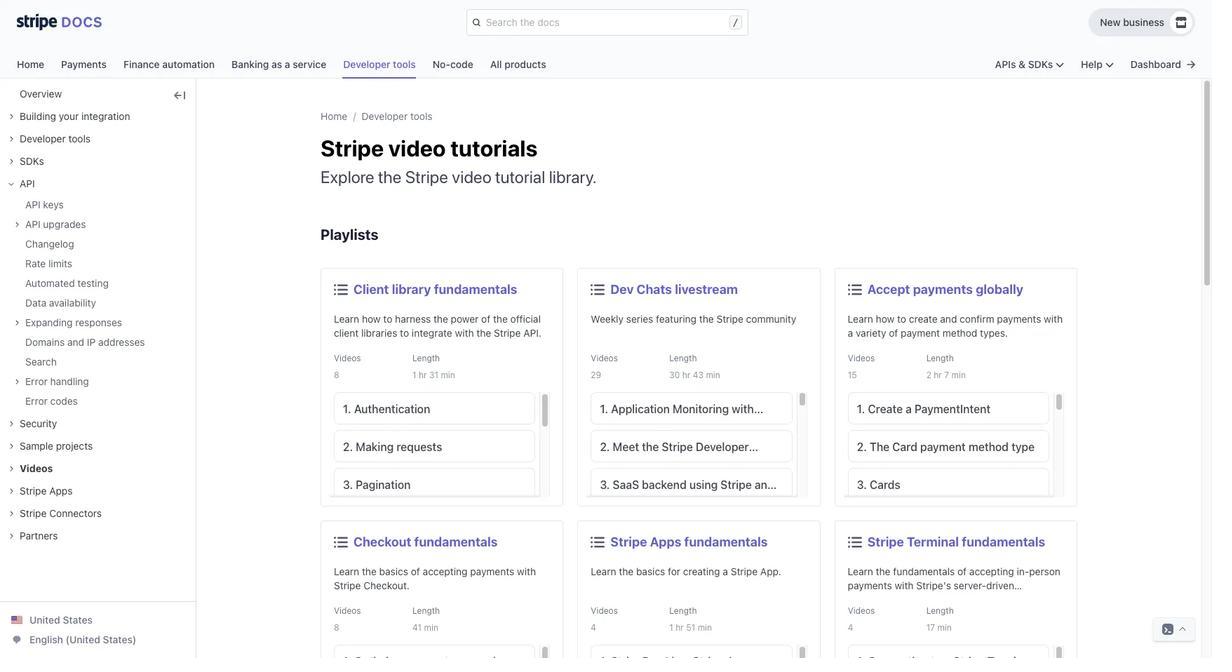 Task type: vqa. For each thing, say whether or not it's contained in the screenshot.
then
no



Task type: describe. For each thing, give the bounding box(es) containing it.
checkout.
[[364, 580, 410, 592]]

. for 3 . cards
[[864, 479, 867, 491]]

building your integration
[[20, 110, 130, 122]]

expanding responses link
[[14, 316, 122, 330]]

client
[[334, 327, 359, 339]]

Search the docs text field
[[483, 11, 727, 34]]

43
[[693, 370, 704, 380]]

checkout fundamentals link
[[328, 528, 550, 554]]

. for 2 . the card payment method type
[[864, 441, 867, 453]]

partners link
[[8, 529, 58, 543]]

error codes link
[[14, 394, 78, 408]]

3 for accept
[[857, 479, 864, 491]]

2 3 from the left
[[600, 479, 607, 491]]

united
[[29, 614, 60, 626]]

with inside learn how to harness the power of the official client libraries to integrate with the stripe api.
[[455, 327, 474, 339]]

livestream
[[675, 282, 738, 297]]

fundamentals for stripe terminal fundamentals
[[962, 535, 1046, 550]]

a right create
[[906, 403, 912, 415]]

home link for the middle developer tools link
[[321, 110, 348, 122]]

apps for stripe apps
[[49, 485, 73, 497]]

2 vertical spatial developer
[[20, 133, 66, 145]]

featuring
[[656, 313, 697, 325]]

learn for client library fundamentals
[[334, 313, 359, 325]]

apis & sdks
[[996, 58, 1054, 70]]

codes
[[50, 395, 78, 407]]

videos for dev chats livestream
[[591, 353, 618, 364]]

min for client library fundamentals
[[441, 370, 455, 380]]

stripe terminal fundamentals link
[[843, 528, 1065, 554]]

cards
[[870, 479, 901, 491]]

0 horizontal spatial sdks
[[20, 155, 44, 167]]

. for 1 .
[[605, 403, 609, 415]]

(united
[[66, 634, 100, 646]]

apis & sdks button
[[996, 58, 1065, 72]]

a inside the learn how to create and confirm payments with a variety of payment method types.
[[848, 327, 854, 339]]

building
[[20, 110, 56, 122]]

stripe apps fundamentals link
[[586, 528, 808, 554]]

data
[[25, 297, 46, 309]]

error handling link
[[14, 375, 89, 389]]

1 vertical spatial payment
[[921, 441, 966, 453]]

/
[[733, 17, 739, 28]]

3 . cards
[[857, 479, 901, 491]]

integrate
[[412, 327, 452, 339]]

how for client
[[362, 313, 381, 325]]

rate limits
[[25, 258, 72, 269]]

/ button
[[467, 10, 748, 35]]

home link for payments link at the left top of the page
[[17, 55, 61, 79]]

stripe inside learn how to harness the power of the official client libraries to integrate with the stripe api.
[[494, 327, 521, 339]]

payments inside the learn how to create and confirm payments with a variety of payment method types.
[[998, 313, 1042, 325]]

dropdown closed image for api upgrades
[[14, 222, 20, 227]]

types.
[[981, 327, 1008, 339]]

the left for
[[619, 566, 634, 578]]

4 for stripe terminal fundamentals
[[848, 623, 854, 633]]

the down the livestream
[[700, 313, 714, 325]]

domains and ip addresses
[[25, 336, 145, 348]]

2 for 2 .
[[600, 441, 607, 453]]

length for library
[[413, 353, 440, 364]]

7
[[945, 370, 950, 380]]

code
[[451, 58, 474, 70]]

videos 29
[[591, 353, 618, 380]]

51
[[687, 623, 696, 633]]

. for 3 . pagination
[[350, 479, 353, 491]]

basics for checkout
[[379, 566, 408, 578]]

the
[[870, 441, 890, 453]]

2 for 2 . making requests
[[343, 441, 350, 453]]

developer inside tab list
[[343, 58, 391, 70]]

2 vertical spatial developer tools
[[20, 133, 91, 145]]

8 for checkout
[[334, 623, 339, 633]]

hr for chats
[[683, 370, 691, 380]]

videos for stripe apps fundamentals
[[591, 606, 618, 616]]

length 1 hr 51 min
[[670, 606, 712, 633]]

3 .
[[600, 479, 613, 491]]

1 .
[[600, 403, 611, 415]]

stripe apps link
[[8, 484, 73, 498]]

the down power
[[477, 327, 491, 339]]

dropdown closed image for sdks
[[8, 159, 14, 164]]

a inside tab list
[[285, 58, 290, 70]]

. for 2 .
[[607, 441, 610, 453]]

dropdown closed image for error handling
[[14, 379, 20, 385]]

videos 4 for stripe apps fundamentals
[[591, 606, 618, 633]]

2 .
[[600, 441, 613, 453]]

home inside tab list
[[17, 58, 44, 70]]

31
[[429, 370, 439, 380]]

the up integrate
[[434, 313, 448, 325]]

. for 3 .
[[607, 479, 610, 491]]

service
[[293, 58, 327, 70]]

2 vertical spatial tools
[[68, 133, 91, 145]]

states)
[[103, 634, 136, 646]]

the inside learn the fundamentals of accepting in-person payments with stripe's server-driven integration.
[[876, 566, 891, 578]]

security link
[[8, 417, 57, 431]]

in-
[[1017, 566, 1030, 578]]

payments inside learn the basics of accepting payments with stripe checkout.
[[470, 566, 515, 578]]

no-code link
[[433, 55, 490, 79]]

automated testing link
[[14, 277, 109, 291]]

payments
[[61, 58, 107, 70]]

to for client
[[383, 313, 393, 325]]

and inside the learn how to create and confirm payments with a variety of payment method types.
[[941, 313, 958, 325]]

length 41 min
[[413, 606, 440, 633]]

stripe connectors
[[20, 507, 102, 519]]

with inside learn the fundamentals of accepting in-person payments with stripe's server-driven integration.
[[895, 580, 914, 592]]

apps for stripe apps fundamentals
[[650, 535, 682, 550]]

new
[[1101, 16, 1121, 28]]

error codes
[[25, 395, 78, 407]]

api for api keys
[[25, 199, 40, 211]]

with inside learn the basics of accepting payments with stripe checkout.
[[517, 566, 536, 578]]

api keys
[[25, 199, 64, 211]]

min inside length 41 min
[[424, 623, 439, 633]]

sample projects
[[20, 440, 93, 452]]

dropdown closed image for videos
[[8, 466, 14, 472]]

videos for checkout fundamentals
[[334, 606, 361, 616]]

&
[[1019, 58, 1026, 70]]

banking as a service
[[232, 58, 327, 70]]

automated
[[25, 277, 75, 289]]

explore
[[321, 167, 375, 187]]

videos for stripe terminal fundamentals
[[848, 606, 875, 616]]

api for api upgrades
[[25, 218, 40, 230]]

41
[[413, 623, 422, 633]]

api upgrades link
[[14, 218, 86, 232]]

. for 2 . making requests
[[350, 441, 353, 453]]

availability
[[49, 297, 96, 309]]

length for fundamentals
[[413, 606, 440, 616]]

stripe connectors link
[[8, 507, 102, 521]]

accept payments globally
[[868, 282, 1024, 297]]

sample
[[20, 440, 53, 452]]

of inside the learn how to create and confirm payments with a variety of payment method types.
[[889, 327, 899, 339]]

min inside length 17 min
[[938, 623, 952, 633]]

videos inside videos link
[[20, 462, 53, 474]]

1 vertical spatial home
[[321, 110, 348, 122]]

learn how to harness the power of the official client libraries to integrate with the stripe api.
[[334, 313, 542, 339]]

dropdown closed image for partners
[[8, 533, 14, 539]]

api keys link
[[14, 198, 64, 212]]

length for terminal
[[927, 606, 954, 616]]

api link
[[8, 177, 145, 191]]

fundamentals up learn the basics of accepting payments with stripe checkout.
[[414, 535, 498, 550]]

error for error handling
[[25, 375, 48, 387]]

a right creating
[[723, 566, 728, 578]]

dropdown closed image for expanding responses
[[14, 320, 20, 326]]

1 for 1 . authentication
[[343, 403, 348, 415]]

2 . making requests
[[343, 441, 442, 453]]

globally
[[976, 282, 1024, 297]]

series
[[627, 313, 654, 325]]

rate
[[25, 258, 46, 269]]

hr for library
[[419, 370, 427, 380]]

learn how to create and confirm payments with a variety of payment method types.
[[848, 313, 1063, 339]]

1 vertical spatial developer tools link
[[362, 110, 433, 122]]

videos link
[[8, 462, 53, 476]]

2 vertical spatial developer tools link
[[8, 132, 91, 146]]

dropdown closed image for stripe connectors
[[8, 511, 14, 517]]

english (united states)
[[29, 634, 136, 646]]

english
[[29, 634, 63, 646]]

changelog
[[25, 238, 74, 250]]

videos for client library fundamentals
[[334, 353, 361, 364]]

fundamentals for learn the fundamentals of accepting in-person payments with stripe's server-driven integration.
[[894, 566, 955, 578]]

limits
[[48, 258, 72, 269]]

dropdown closed image for building your integration
[[8, 114, 14, 119]]

length for payments
[[927, 353, 954, 364]]

videos 4 for stripe terminal fundamentals
[[848, 606, 875, 633]]

29
[[591, 370, 602, 380]]

videos 8 for checkout fundamentals
[[334, 606, 361, 633]]

how for accept
[[876, 313, 895, 325]]

an image of the stripe logo image
[[17, 13, 102, 31]]

confirm
[[960, 313, 995, 325]]

client library fundamentals link
[[328, 276, 550, 301]]

checkout fundamentals
[[354, 535, 498, 550]]



Task type: locate. For each thing, give the bounding box(es) containing it.
help
[[1082, 58, 1103, 70]]

2 4 from the left
[[848, 623, 854, 633]]

2 horizontal spatial to
[[898, 313, 907, 325]]

0 vertical spatial payment
[[901, 327, 940, 339]]

hr inside length 2 hr 7 min
[[934, 370, 942, 380]]

2 left '7'
[[927, 370, 932, 380]]

type
[[1012, 441, 1035, 453]]

1 8 from the top
[[334, 370, 339, 380]]

2 basics from the left
[[637, 566, 666, 578]]

accepting for fundamentals
[[423, 566, 468, 578]]

1 vertical spatial error
[[25, 395, 48, 407]]

1 horizontal spatial accepting
[[970, 566, 1015, 578]]

1 vertical spatial method
[[969, 441, 1009, 453]]

hr left 51
[[676, 623, 684, 633]]

1 vertical spatial apps
[[650, 535, 682, 550]]

. left making
[[350, 441, 353, 453]]

1 3 from the left
[[343, 479, 350, 491]]

home
[[17, 58, 44, 70], [321, 110, 348, 122]]

security
[[20, 418, 57, 430]]

tools down the building your integration
[[68, 133, 91, 145]]

hr left 31
[[419, 370, 427, 380]]

products
[[505, 58, 546, 70]]

length up 51
[[670, 606, 697, 616]]

all products link
[[490, 55, 546, 79]]

states
[[63, 614, 93, 626]]

4 for stripe apps fundamentals
[[591, 623, 597, 633]]

to for accept
[[898, 313, 907, 325]]

dropdown closed image up dropdown open icon
[[8, 159, 14, 164]]

dropdown closed image left partners
[[8, 533, 14, 539]]

. up 3 .
[[607, 441, 610, 453]]

0 vertical spatial developer tools link
[[343, 55, 433, 79]]

length inside length 1 hr 51 min
[[670, 606, 697, 616]]

tutorials
[[451, 135, 538, 161]]

hr left '7'
[[934, 370, 942, 380]]

2 inside length 2 hr 7 min
[[927, 370, 932, 380]]

1 horizontal spatial sdks
[[1029, 58, 1054, 70]]

for
[[668, 566, 681, 578]]

developer
[[343, 58, 391, 70], [362, 110, 408, 122], [20, 133, 66, 145]]

basics for stripe
[[637, 566, 666, 578]]

the up "integration."
[[876, 566, 891, 578]]

1 horizontal spatial video
[[452, 167, 492, 187]]

1 horizontal spatial to
[[400, 327, 409, 339]]

1 horizontal spatial how
[[876, 313, 895, 325]]

1 videos 4 from the left
[[591, 606, 618, 633]]

dropdown closed image up "sdks" link
[[8, 136, 14, 142]]

building your integration link
[[8, 109, 130, 124]]

search link
[[14, 355, 57, 369]]

finance automation link
[[124, 55, 232, 79]]

1 horizontal spatial 4
[[848, 623, 854, 633]]

2 horizontal spatial 3
[[857, 479, 864, 491]]

0 vertical spatial and
[[941, 313, 958, 325]]

us image
[[11, 615, 22, 626]]

accepting for terminal
[[970, 566, 1015, 578]]

payments up create
[[913, 282, 973, 297]]

length inside the length 30 hr 43 min
[[670, 353, 697, 364]]

person
[[1030, 566, 1061, 578]]

length inside length 2 hr 7 min
[[927, 353, 954, 364]]

a right "as"
[[285, 58, 290, 70]]

hr for apps
[[676, 623, 684, 633]]

1 vertical spatial home link
[[321, 110, 348, 122]]

0 vertical spatial developer tools
[[343, 58, 416, 70]]

17
[[927, 623, 936, 633]]

dropdown closed image
[[8, 136, 14, 142], [8, 159, 14, 164], [14, 320, 20, 326], [8, 489, 14, 494], [8, 533, 14, 539]]

. left the
[[864, 441, 867, 453]]

error down search link
[[25, 375, 48, 387]]

dropdown closed image inside videos link
[[8, 466, 14, 472]]

api upgrades
[[25, 218, 86, 230]]

community
[[747, 313, 797, 325]]

with inside the learn how to create and confirm payments with a variety of payment method types.
[[1044, 313, 1063, 325]]

1 left 51
[[670, 623, 674, 633]]

keys
[[43, 199, 64, 211]]

1 vertical spatial developer tools
[[362, 110, 433, 122]]

min inside the length 30 hr 43 min
[[706, 370, 721, 380]]

0 vertical spatial api
[[20, 178, 35, 189]]

how up 'variety'
[[876, 313, 895, 325]]

1 vertical spatial tools
[[411, 110, 433, 122]]

dropdown closed image inside api upgrades link
[[14, 222, 20, 227]]

accepting down checkout fundamentals link
[[423, 566, 468, 578]]

learn inside the learn how to create and confirm payments with a variety of payment method types.
[[848, 313, 874, 325]]

sdks inside button
[[1029, 58, 1054, 70]]

and right create
[[941, 313, 958, 325]]

2 . the card payment method type
[[857, 441, 1035, 453]]

0 horizontal spatial and
[[67, 336, 84, 348]]

1 down 29
[[600, 403, 605, 415]]

0 horizontal spatial home
[[17, 58, 44, 70]]

dropdown closed image down api keys link
[[14, 222, 20, 227]]

terminal
[[907, 535, 959, 550]]

fundamentals for stripe apps fundamentals
[[685, 535, 768, 550]]

0 vertical spatial error
[[25, 375, 48, 387]]

1 basics from the left
[[379, 566, 408, 578]]

videos 8 left 41
[[334, 606, 361, 633]]

all
[[490, 58, 502, 70]]

accept payments globally link
[[843, 276, 1065, 301]]

1 left authentication
[[343, 403, 348, 415]]

1 vertical spatial video
[[452, 167, 492, 187]]

error handling
[[25, 375, 89, 387]]

dev
[[611, 282, 634, 297]]

tab list
[[17, 55, 546, 79]]

the inside stripe video tutorials explore the stripe video tutorial library.
[[378, 167, 402, 187]]

click to collapse the sidebar and hide the navigation image
[[174, 90, 185, 101]]

dropdown closed image left the sample
[[8, 444, 14, 449]]

learn for checkout fundamentals
[[334, 566, 359, 578]]

how up libraries
[[362, 313, 381, 325]]

2 videos 8 from the top
[[334, 606, 361, 633]]

api for api
[[20, 178, 35, 189]]

1 inside the length 1 hr 31 min
[[413, 370, 417, 380]]

dropdown closed image
[[8, 114, 14, 119], [14, 222, 20, 227], [14, 379, 20, 385], [8, 421, 14, 427], [8, 444, 14, 449], [8, 466, 14, 472], [8, 511, 14, 517]]

home link
[[17, 55, 61, 79], [321, 110, 348, 122]]

hr right 30
[[683, 370, 691, 380]]

api down api keys link
[[25, 218, 40, 230]]

dropdown closed image for stripe apps
[[8, 489, 14, 494]]

1 vertical spatial 8
[[334, 623, 339, 633]]

1 left 31
[[413, 370, 417, 380]]

sdks right the &
[[1029, 58, 1054, 70]]

expanding
[[25, 317, 73, 328]]

0 vertical spatial 8
[[334, 370, 339, 380]]

dropdown closed image for sample projects
[[8, 444, 14, 449]]

dropdown closed image inside stripe connectors link
[[8, 511, 14, 517]]

stripe apps
[[20, 485, 73, 497]]

1 horizontal spatial 3
[[600, 479, 607, 491]]

dashboard
[[1131, 58, 1182, 70]]

min for accept payments globally
[[952, 370, 966, 380]]

fundamentals for client library fundamentals
[[434, 282, 518, 297]]

min right '7'
[[952, 370, 966, 380]]

. for 1 . authentication
[[348, 403, 351, 415]]

3 down 2 . on the bottom of page
[[600, 479, 607, 491]]

sdks up api keys link
[[20, 155, 44, 167]]

dropdown closed image for developer tools
[[8, 136, 14, 142]]

learn
[[334, 313, 359, 325], [848, 313, 874, 325], [334, 566, 359, 578], [591, 566, 617, 578], [848, 566, 874, 578]]

the left official
[[493, 313, 508, 325]]

1 error from the top
[[25, 375, 48, 387]]

hr for payments
[[934, 370, 942, 380]]

1 accepting from the left
[[423, 566, 468, 578]]

stripe's
[[917, 580, 952, 592]]

2 down 1 .
[[600, 441, 607, 453]]

3 left cards
[[857, 479, 864, 491]]

0 vertical spatial home link
[[17, 55, 61, 79]]

tools up stripe video tutorials explore the stripe video tutorial library.
[[411, 110, 433, 122]]

of right power
[[482, 313, 491, 325]]

home link up overview
[[17, 55, 61, 79]]

1 for 1 . create a paymentintent
[[857, 403, 862, 415]]

server-
[[954, 580, 987, 592]]

of
[[482, 313, 491, 325], [889, 327, 899, 339], [411, 566, 420, 578], [958, 566, 967, 578]]

0 horizontal spatial accepting
[[423, 566, 468, 578]]

1 vertical spatial api
[[25, 199, 40, 211]]

2 left the
[[857, 441, 864, 453]]

1 . create a paymentintent
[[857, 403, 991, 415]]

api right dropdown open icon
[[20, 178, 35, 189]]

learn inside learn the basics of accepting payments with stripe checkout.
[[334, 566, 359, 578]]

no-
[[433, 58, 451, 70]]

min for stripe apps fundamentals
[[698, 623, 712, 633]]

15
[[848, 370, 857, 380]]

learn for stripe terminal fundamentals
[[848, 566, 874, 578]]

2 how from the left
[[876, 313, 895, 325]]

1 vertical spatial videos 8
[[334, 606, 361, 633]]

2 accepting from the left
[[970, 566, 1015, 578]]

0 horizontal spatial home link
[[17, 55, 61, 79]]

min right 41
[[424, 623, 439, 633]]

3
[[343, 479, 350, 491], [600, 479, 607, 491], [857, 479, 864, 491]]

dropdown closed image inside building your integration link
[[8, 114, 14, 119]]

1 horizontal spatial videos 4
[[848, 606, 875, 633]]

how inside the learn how to create and confirm payments with a variety of payment method types.
[[876, 313, 895, 325]]

0 vertical spatial developer
[[343, 58, 391, 70]]

of inside learn how to harness the power of the official client libraries to integrate with the stripe api.
[[482, 313, 491, 325]]

fundamentals inside learn the fundamentals of accepting in-person payments with stripe's server-driven integration.
[[894, 566, 955, 578]]

0 vertical spatial video
[[389, 135, 446, 161]]

length for chats
[[670, 353, 697, 364]]

new business button
[[1089, 8, 1196, 36]]

1 vertical spatial and
[[67, 336, 84, 348]]

length 17 min
[[927, 606, 954, 633]]

learn inside learn the fundamentals of accepting in-person payments with stripe's server-driven integration.
[[848, 566, 874, 578]]

banking
[[232, 58, 269, 70]]

the up checkout.
[[362, 566, 377, 578]]

accepting inside learn the basics of accepting payments with stripe checkout.
[[423, 566, 468, 578]]

dev chats livestream link
[[586, 276, 808, 301]]

creating
[[683, 566, 720, 578]]

stripe terminal fundamentals
[[868, 535, 1046, 550]]

dropdown closed image up partners link
[[8, 511, 14, 517]]

payments up types. in the right of the page
[[998, 313, 1042, 325]]

connectors
[[49, 507, 102, 519]]

and left ip
[[67, 336, 84, 348]]

making
[[356, 441, 394, 453]]

stripe inside learn the basics of accepting payments with stripe checkout.
[[334, 580, 361, 592]]

dropdown closed image inside "stripe apps" link
[[8, 489, 14, 494]]

min right 43
[[706, 370, 721, 380]]

payment inside the learn how to create and confirm payments with a variety of payment method types.
[[901, 327, 940, 339]]

apps up for
[[650, 535, 682, 550]]

0 horizontal spatial basics
[[379, 566, 408, 578]]

1 horizontal spatial home
[[321, 110, 348, 122]]

united states
[[29, 614, 93, 626]]

developer tools
[[343, 58, 416, 70], [362, 110, 433, 122], [20, 133, 91, 145]]

min inside the length 1 hr 31 min
[[441, 370, 455, 380]]

of right 'variety'
[[889, 327, 899, 339]]

0 vertical spatial sdks
[[1029, 58, 1054, 70]]

dropdown closed image inside error handling link
[[14, 379, 20, 385]]

error inside error codes link
[[25, 395, 48, 407]]

length up 31
[[413, 353, 440, 364]]

0 vertical spatial apps
[[49, 485, 73, 497]]

length up 30
[[670, 353, 697, 364]]

the right explore
[[378, 167, 402, 187]]

learn the basics for creating a stripe app.
[[591, 566, 782, 578]]

length up 41
[[413, 606, 440, 616]]

learn inside learn how to harness the power of the official client libraries to integrate with the stripe api.
[[334, 313, 359, 325]]

tools inside tab list
[[393, 58, 416, 70]]

basics left for
[[637, 566, 666, 578]]

of up server-
[[958, 566, 967, 578]]

1 left create
[[857, 403, 862, 415]]

2 vertical spatial api
[[25, 218, 40, 230]]

1 how from the left
[[362, 313, 381, 325]]

how inside learn how to harness the power of the official client libraries to integrate with the stripe api.
[[362, 313, 381, 325]]

of down checkout fundamentals
[[411, 566, 420, 578]]

length up '7'
[[927, 353, 954, 364]]

dashboard link
[[1131, 58, 1182, 72]]

developer tools inside tab list
[[343, 58, 416, 70]]

dropdown closed image inside security link
[[8, 421, 14, 427]]

of inside learn the basics of accepting payments with stripe checkout.
[[411, 566, 420, 578]]

accepting up "driven"
[[970, 566, 1015, 578]]

method down the confirm
[[943, 327, 978, 339]]

fundamentals up stripe's
[[894, 566, 955, 578]]

0 horizontal spatial 3
[[343, 479, 350, 491]]

dropdown closed image left expanding
[[14, 320, 20, 326]]

partners
[[20, 530, 58, 542]]

authentication
[[354, 403, 430, 415]]

to inside the learn how to create and confirm payments with a variety of payment method types.
[[898, 313, 907, 325]]

rate limits link
[[14, 257, 72, 271]]

dropdown closed image left building
[[8, 114, 14, 119]]

3 . pagination
[[343, 479, 411, 491]]

the inside learn the basics of accepting payments with stripe checkout.
[[362, 566, 377, 578]]

power
[[451, 313, 479, 325]]

home link down service
[[321, 110, 348, 122]]

0 vertical spatial tools
[[393, 58, 416, 70]]

client library fundamentals
[[354, 282, 518, 297]]

dropdown closed image down videos link
[[8, 489, 14, 494]]

3 3 from the left
[[857, 479, 864, 491]]

1
[[413, 370, 417, 380], [343, 403, 348, 415], [600, 403, 605, 415], [857, 403, 862, 415], [670, 623, 674, 633]]

30
[[670, 370, 680, 380]]

driven
[[987, 580, 1015, 592]]

payments down checkout fundamentals link
[[470, 566, 515, 578]]

hr inside the length 1 hr 31 min
[[419, 370, 427, 380]]

. left pagination
[[350, 479, 353, 491]]

min right 51
[[698, 623, 712, 633]]

1 horizontal spatial basics
[[637, 566, 666, 578]]

length up 17
[[927, 606, 954, 616]]

to down the harness
[[400, 327, 409, 339]]

error for error codes
[[25, 395, 48, 407]]

basics inside learn the basics of accepting payments with stripe checkout.
[[379, 566, 408, 578]]

fundamentals up creating
[[685, 535, 768, 550]]

1 vertical spatial sdks
[[20, 155, 44, 167]]

0 vertical spatial method
[[943, 327, 978, 339]]

create
[[868, 403, 903, 415]]

0 horizontal spatial apps
[[49, 485, 73, 497]]

your
[[59, 110, 79, 122]]

search
[[25, 356, 57, 368]]

dropdown closed image down search link
[[14, 379, 20, 385]]

8 for client
[[334, 370, 339, 380]]

videos 8 down client
[[334, 353, 361, 380]]

to left create
[[898, 313, 907, 325]]

stripe video tutorials explore the stripe video tutorial library.
[[321, 135, 597, 187]]

method left type
[[969, 441, 1009, 453]]

english (united states) button
[[11, 633, 136, 647]]

2 videos 4 from the left
[[848, 606, 875, 633]]

1 horizontal spatial home link
[[321, 110, 348, 122]]

. down 2 . on the bottom of page
[[607, 479, 610, 491]]

of inside learn the fundamentals of accepting in-person payments with stripe's server-driven integration.
[[958, 566, 967, 578]]

0 vertical spatial home
[[17, 58, 44, 70]]

1 4 from the left
[[591, 623, 597, 633]]

dropdown closed image inside "sdks" link
[[8, 159, 14, 164]]

method inside the learn how to create and confirm payments with a variety of payment method types.
[[943, 327, 978, 339]]

banking as a service link
[[232, 55, 343, 79]]

learn for stripe apps fundamentals
[[591, 566, 617, 578]]

1 videos 8 from the top
[[334, 353, 361, 380]]

min for dev chats livestream
[[706, 370, 721, 380]]

tutorial
[[495, 167, 546, 187]]

min inside length 1 hr 51 min
[[698, 623, 712, 633]]

error inside error handling link
[[25, 375, 48, 387]]

dropdown closed image left security
[[8, 421, 14, 427]]

tab list containing home
[[17, 55, 546, 79]]

3 for client
[[343, 479, 350, 491]]

chats
[[637, 282, 672, 297]]

home down service
[[321, 110, 348, 122]]

payment down create
[[901, 327, 940, 339]]

2 8 from the top
[[334, 623, 339, 633]]

api inside api keys link
[[25, 199, 40, 211]]

min inside length 2 hr 7 min
[[952, 370, 966, 380]]

0 vertical spatial videos 8
[[334, 353, 361, 380]]

2 for 2 . the card payment method type
[[857, 441, 864, 453]]

1 horizontal spatial and
[[941, 313, 958, 325]]

. up 2 . on the bottom of page
[[605, 403, 609, 415]]

videos 15
[[848, 353, 875, 380]]

basics up checkout.
[[379, 566, 408, 578]]

a left 'variety'
[[848, 327, 854, 339]]

api inside api upgrades link
[[25, 218, 40, 230]]

dropdown closed image for security
[[8, 421, 14, 427]]

dropdown closed image inside sample projects link
[[8, 444, 14, 449]]

hr inside the length 30 hr 43 min
[[683, 370, 691, 380]]

0 horizontal spatial to
[[383, 313, 393, 325]]

1 inside length 1 hr 51 min
[[670, 623, 674, 633]]

domains and ip addresses link
[[14, 335, 145, 350]]

dropdown open image
[[8, 181, 14, 187]]

fundamentals
[[434, 282, 518, 297], [414, 535, 498, 550], [685, 535, 768, 550], [962, 535, 1046, 550], [894, 566, 955, 578]]

changelog link
[[14, 237, 74, 251]]

0 horizontal spatial how
[[362, 313, 381, 325]]

1 vertical spatial developer
[[362, 110, 408, 122]]

fundamentals up in- on the right of page
[[962, 535, 1046, 550]]

dropdown closed image inside developer tools link
[[8, 136, 14, 142]]

videos 8 for client library fundamentals
[[334, 353, 361, 380]]

. left cards
[[864, 479, 867, 491]]

learn for accept payments globally
[[848, 313, 874, 325]]

min right 31
[[441, 370, 455, 380]]

library
[[392, 282, 431, 297]]

to up libraries
[[383, 313, 393, 325]]

length for apps
[[670, 606, 697, 616]]

card
[[893, 441, 918, 453]]

upgrades
[[43, 218, 86, 230]]

new business
[[1101, 16, 1165, 28]]

2 left making
[[343, 441, 350, 453]]

api inside api link
[[20, 178, 35, 189]]

developer tools link
[[343, 55, 433, 79], [362, 110, 433, 122], [8, 132, 91, 146]]

finance
[[124, 58, 160, 70]]

0 horizontal spatial videos 4
[[591, 606, 618, 633]]

tools left no-
[[393, 58, 416, 70]]

length inside the length 1 hr 31 min
[[413, 353, 440, 364]]

dropdown closed image inside partners link
[[8, 533, 14, 539]]

overview
[[20, 88, 62, 100]]

dropdown closed image inside "expanding responses" link
[[14, 320, 20, 326]]

0 horizontal spatial 4
[[591, 623, 597, 633]]

videos for accept payments globally
[[848, 353, 875, 364]]

payments up "integration."
[[848, 580, 892, 592]]

1 horizontal spatial apps
[[650, 535, 682, 550]]

0 horizontal spatial video
[[389, 135, 446, 161]]

. for 1 . create a paymentintent
[[862, 403, 866, 415]]

1 for 1 .
[[600, 403, 605, 415]]

error up security
[[25, 395, 48, 407]]

. left create
[[862, 403, 866, 415]]

how
[[362, 313, 381, 325], [876, 313, 895, 325]]

api left keys
[[25, 199, 40, 211]]

length 2 hr 7 min
[[927, 353, 966, 380]]

2 error from the top
[[25, 395, 48, 407]]

responses
[[75, 317, 122, 328]]

hr inside length 1 hr 51 min
[[676, 623, 684, 633]]

home up overview link
[[17, 58, 44, 70]]

payments inside learn the fundamentals of accepting in-person payments with stripe's server-driven integration.
[[848, 580, 892, 592]]

accepting inside learn the fundamentals of accepting in-person payments with stripe's server-driven integration.
[[970, 566, 1015, 578]]

fundamentals up power
[[434, 282, 518, 297]]



